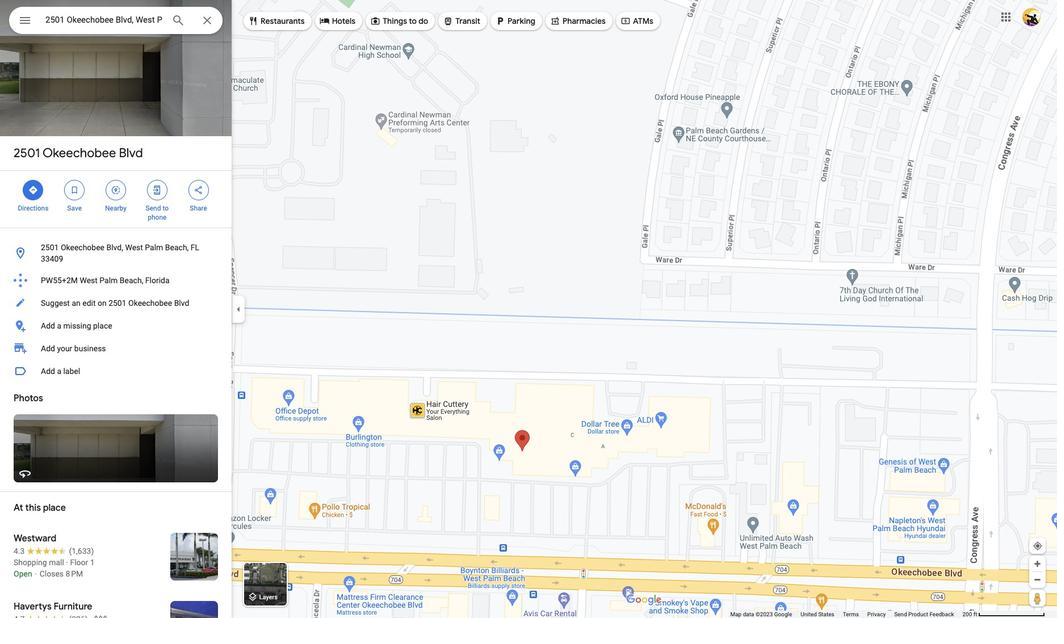 Task type: describe. For each thing, give the bounding box(es) containing it.
do
[[419, 16, 428, 26]]

closes
[[40, 569, 64, 578]]

1 vertical spatial west
[[80, 276, 98, 285]]

directions
[[18, 204, 48, 212]]

save
[[67, 204, 82, 212]]

to inside  things to do
[[409, 16, 417, 26]]

pw55+2m
[[41, 276, 78, 285]]

photos
[[14, 393, 43, 404]]


[[193, 184, 204, 196]]

send product feedback button
[[894, 611, 954, 618]]

 atms
[[620, 15, 653, 27]]

hotels
[[332, 16, 355, 26]]

1
[[90, 558, 95, 567]]


[[69, 184, 80, 196]]

add for add a label
[[41, 367, 55, 376]]

4.3
[[14, 547, 25, 556]]

pharmacies
[[563, 16, 606, 26]]

add a missing place button
[[0, 314, 232, 337]]

200 ft button
[[962, 611, 1045, 618]]

show street view coverage image
[[1029, 590, 1046, 607]]

add a missing place
[[41, 321, 112, 330]]

zoom in image
[[1033, 560, 1042, 568]]


[[18, 12, 32, 28]]


[[28, 184, 38, 196]]

 transit
[[443, 15, 480, 27]]

parking
[[508, 16, 535, 26]]

0 vertical spatial blvd
[[119, 145, 143, 161]]

(1,633)
[[69, 547, 94, 556]]

 restaurants
[[248, 15, 305, 27]]

 pharmacies
[[550, 15, 606, 27]]

2501 okeechobee blvd, west palm beach, fl 33409 button
[[0, 237, 232, 269]]


[[152, 184, 162, 196]]


[[319, 15, 330, 27]]

2501 okeechobee blvd main content
[[0, 0, 232, 618]]

collapse side panel image
[[232, 303, 245, 315]]

havertys furniture link
[[0, 592, 232, 618]]

a for label
[[57, 367, 61, 376]]

united states button
[[801, 611, 834, 618]]

on
[[98, 299, 107, 308]]

2 vertical spatial 2501
[[108, 299, 126, 308]]


[[248, 15, 258, 27]]

200
[[962, 611, 972, 618]]

⋅
[[34, 569, 38, 578]]

 button
[[9, 7, 41, 36]]

privacy button
[[867, 611, 886, 618]]

at this place
[[14, 502, 66, 514]]

4.3 stars 1,633 reviews image
[[14, 546, 94, 557]]

2501 Okeechobee Blvd, West Palm Beach, FL 33409 field
[[9, 7, 223, 34]]

suggest
[[41, 299, 70, 308]]

add a label
[[41, 367, 80, 376]]

map
[[730, 611, 742, 618]]

33409
[[41, 254, 63, 263]]

blvd,
[[106, 243, 123, 252]]

mall
[[49, 558, 64, 567]]

zoom out image
[[1033, 576, 1042, 584]]

send for send to phone
[[146, 204, 161, 212]]

fl
[[191, 243, 199, 252]]

beach, inside pw55+2m west palm beach, florida button
[[120, 276, 143, 285]]

okeechobee for blvd
[[43, 145, 116, 161]]

 things to do
[[370, 15, 428, 27]]

transit
[[455, 16, 480, 26]]

palm inside 2501 okeechobee blvd, west palm beach, fl 33409
[[145, 243, 163, 252]]

4.7 stars 326 reviews image
[[14, 614, 88, 618]]

blvd inside button
[[174, 299, 189, 308]]

8 pm
[[66, 569, 83, 578]]

add a label button
[[0, 360, 232, 383]]

send to phone
[[146, 204, 169, 221]]

pw55+2m west palm beach, florida button
[[0, 269, 232, 292]]

terms button
[[843, 611, 859, 618]]

havertys
[[14, 601, 52, 613]]

pw55+2m west palm beach, florida
[[41, 276, 170, 285]]


[[620, 15, 631, 27]]

add for add a missing place
[[41, 321, 55, 330]]

2501 okeechobee blvd
[[14, 145, 143, 161]]

data
[[743, 611, 754, 618]]



Task type: locate. For each thing, give the bounding box(es) containing it.
0 vertical spatial okeechobee
[[43, 145, 116, 161]]

0 horizontal spatial palm
[[100, 276, 118, 285]]

1 a from the top
[[57, 321, 61, 330]]

1 vertical spatial a
[[57, 367, 61, 376]]

layers
[[259, 594, 278, 601]]

0 horizontal spatial beach,
[[120, 276, 143, 285]]

0 vertical spatial place
[[93, 321, 112, 330]]

shopping mall · floor 1 open ⋅ closes 8 pm
[[14, 558, 95, 578]]

okeechobee down florida
[[128, 299, 172, 308]]

furniture
[[54, 601, 92, 613]]

footer inside google maps element
[[730, 611, 962, 618]]

a
[[57, 321, 61, 330], [57, 367, 61, 376]]

a inside button
[[57, 321, 61, 330]]

actions for 2501 okeechobee blvd region
[[0, 171, 232, 228]]

1 vertical spatial to
[[163, 204, 169, 212]]

show your location image
[[1033, 541, 1043, 551]]

west
[[125, 243, 143, 252], [80, 276, 98, 285]]

share
[[190, 204, 207, 212]]

2501 for 2501 okeechobee blvd
[[14, 145, 40, 161]]

havertys furniture
[[14, 601, 92, 613]]

add inside "link"
[[41, 344, 55, 353]]

west inside 2501 okeechobee blvd, west palm beach, fl 33409
[[125, 243, 143, 252]]

okeechobee for blvd,
[[61, 243, 104, 252]]

beach, inside 2501 okeechobee blvd, west palm beach, fl 33409
[[165, 243, 189, 252]]


[[495, 15, 505, 27]]

add your business
[[41, 344, 106, 353]]

1 horizontal spatial palm
[[145, 243, 163, 252]]

1 vertical spatial blvd
[[174, 299, 189, 308]]

an
[[72, 299, 80, 308]]

business
[[74, 344, 106, 353]]

west up edit
[[80, 276, 98, 285]]

a left label
[[57, 367, 61, 376]]


[[550, 15, 560, 27]]

label
[[63, 367, 80, 376]]

a left missing
[[57, 321, 61, 330]]

2501 inside 2501 okeechobee blvd, west palm beach, fl 33409
[[41, 243, 59, 252]]

add your business link
[[0, 337, 232, 360]]

1 add from the top
[[41, 321, 55, 330]]

okeechobee left "blvd,"
[[61, 243, 104, 252]]

missing
[[63, 321, 91, 330]]

send inside send to phone
[[146, 204, 161, 212]]

2 add from the top
[[41, 344, 55, 353]]

2501 right on
[[108, 299, 126, 308]]

0 horizontal spatial west
[[80, 276, 98, 285]]

okeechobee
[[43, 145, 116, 161], [61, 243, 104, 252], [128, 299, 172, 308]]

product
[[908, 611, 928, 618]]

0 horizontal spatial 2501
[[14, 145, 40, 161]]

1 horizontal spatial send
[[894, 611, 907, 618]]

add left your
[[41, 344, 55, 353]]

send
[[146, 204, 161, 212], [894, 611, 907, 618]]

united
[[801, 611, 817, 618]]

nearby
[[105, 204, 127, 212]]

·
[[66, 558, 68, 567]]

place inside button
[[93, 321, 112, 330]]

2501 for 2501 okeechobee blvd, west palm beach, fl 33409
[[41, 243, 59, 252]]

united states
[[801, 611, 834, 618]]

google maps element
[[0, 0, 1057, 618]]

send product feedback
[[894, 611, 954, 618]]

0 vertical spatial beach,
[[165, 243, 189, 252]]

floor
[[70, 558, 88, 567]]

westward
[[14, 533, 56, 544]]

blvd
[[119, 145, 143, 161], [174, 299, 189, 308]]

beach, left fl
[[165, 243, 189, 252]]


[[443, 15, 453, 27]]

florida
[[145, 276, 170, 285]]

feedback
[[930, 611, 954, 618]]

things
[[383, 16, 407, 26]]

restaurants
[[261, 16, 305, 26]]

suggest an edit on 2501 okeechobee blvd
[[41, 299, 189, 308]]

open
[[14, 569, 32, 578]]

add
[[41, 321, 55, 330], [41, 344, 55, 353], [41, 367, 55, 376]]

1 vertical spatial add
[[41, 344, 55, 353]]

terms
[[843, 611, 859, 618]]

add left label
[[41, 367, 55, 376]]

your
[[57, 344, 72, 353]]

map data ©2023 google
[[730, 611, 792, 618]]

0 horizontal spatial send
[[146, 204, 161, 212]]

1 horizontal spatial blvd
[[174, 299, 189, 308]]

add inside button
[[41, 321, 55, 330]]

1 vertical spatial 2501
[[41, 243, 59, 252]]

a for missing
[[57, 321, 61, 330]]

3 add from the top
[[41, 367, 55, 376]]

200 ft
[[962, 611, 977, 618]]

2501 up the 
[[14, 145, 40, 161]]

at
[[14, 502, 23, 514]]

suggest an edit on 2501 okeechobee blvd button
[[0, 292, 232, 314]]

1 horizontal spatial beach,
[[165, 243, 189, 252]]

edit
[[82, 299, 96, 308]]

1 horizontal spatial to
[[409, 16, 417, 26]]

send up phone
[[146, 204, 161, 212]]

©2023
[[756, 611, 773, 618]]

 parking
[[495, 15, 535, 27]]

footer containing map data ©2023 google
[[730, 611, 962, 618]]

0 horizontal spatial place
[[43, 502, 66, 514]]

beach,
[[165, 243, 189, 252], [120, 276, 143, 285]]

to up phone
[[163, 204, 169, 212]]

0 vertical spatial send
[[146, 204, 161, 212]]

1 vertical spatial palm
[[100, 276, 118, 285]]

add inside "button"
[[41, 367, 55, 376]]

1 vertical spatial place
[[43, 502, 66, 514]]

privacy
[[867, 611, 886, 618]]

0 vertical spatial add
[[41, 321, 55, 330]]

add down suggest
[[41, 321, 55, 330]]

none field inside '2501 okeechobee blvd, west palm beach, fl 33409' field
[[45, 13, 162, 27]]

send left "product"
[[894, 611, 907, 618]]

google
[[774, 611, 792, 618]]

states
[[818, 611, 834, 618]]

atms
[[633, 16, 653, 26]]

 hotels
[[319, 15, 355, 27]]

1 horizontal spatial place
[[93, 321, 112, 330]]

1 vertical spatial send
[[894, 611, 907, 618]]

place
[[93, 321, 112, 330], [43, 502, 66, 514]]

google account: ben nelson  
(ben.nelson1980@gmail.com) image
[[1022, 8, 1041, 26]]

0 horizontal spatial to
[[163, 204, 169, 212]]

2501
[[14, 145, 40, 161], [41, 243, 59, 252], [108, 299, 126, 308]]

place right this in the left of the page
[[43, 502, 66, 514]]

add for add your business
[[41, 344, 55, 353]]

ft
[[973, 611, 977, 618]]

okeechobee up 
[[43, 145, 116, 161]]

to inside send to phone
[[163, 204, 169, 212]]

palm up suggest an edit on 2501 okeechobee blvd
[[100, 276, 118, 285]]

price: expensive image
[[94, 615, 107, 618]]

0 vertical spatial palm
[[145, 243, 163, 252]]

2501 okeechobee blvd, west palm beach, fl 33409
[[41, 243, 199, 263]]

0 vertical spatial to
[[409, 16, 417, 26]]

0 vertical spatial west
[[125, 243, 143, 252]]

2 vertical spatial add
[[41, 367, 55, 376]]

2501 up 33409
[[41, 243, 59, 252]]

shopping
[[14, 558, 47, 567]]

1 horizontal spatial west
[[125, 243, 143, 252]]

1 vertical spatial beach,
[[120, 276, 143, 285]]

place down on
[[93, 321, 112, 330]]

west right "blvd,"
[[125, 243, 143, 252]]

1 vertical spatial okeechobee
[[61, 243, 104, 252]]

to left do
[[409, 16, 417, 26]]

1 horizontal spatial 2501
[[41, 243, 59, 252]]

a inside "button"
[[57, 367, 61, 376]]

2 vertical spatial okeechobee
[[128, 299, 172, 308]]


[[370, 15, 380, 27]]

okeechobee inside 2501 okeechobee blvd, west palm beach, fl 33409
[[61, 243, 104, 252]]

2 horizontal spatial 2501
[[108, 299, 126, 308]]

send for send product feedback
[[894, 611, 907, 618]]

palm down phone
[[145, 243, 163, 252]]

footer
[[730, 611, 962, 618]]

None field
[[45, 13, 162, 27]]

phone
[[148, 213, 167, 221]]

0 horizontal spatial blvd
[[119, 145, 143, 161]]

 search field
[[9, 7, 223, 36]]

this
[[25, 502, 41, 514]]

0 vertical spatial 2501
[[14, 145, 40, 161]]

send inside button
[[894, 611, 907, 618]]

beach, left florida
[[120, 276, 143, 285]]

to
[[409, 16, 417, 26], [163, 204, 169, 212]]

palm
[[145, 243, 163, 252], [100, 276, 118, 285]]

0 vertical spatial a
[[57, 321, 61, 330]]


[[111, 184, 121, 196]]

2 a from the top
[[57, 367, 61, 376]]



Task type: vqa. For each thing, say whether or not it's contained in the screenshot.


